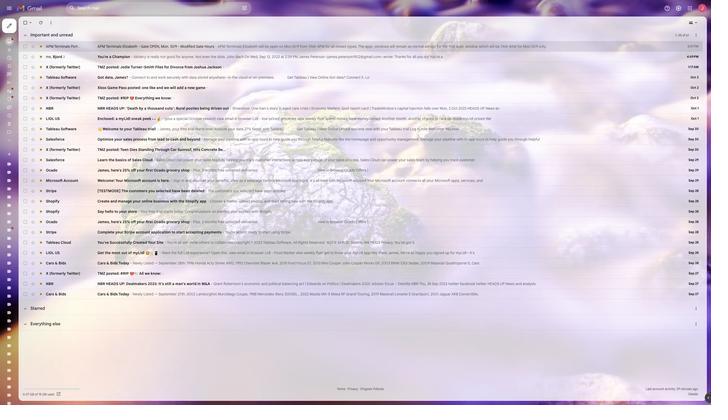 Task type: vqa. For each thing, say whether or not it's contained in the screenshot.
the me
yes



Task type: describe. For each thing, give the bounding box(es) containing it.
0 vertical spatial flyer
[[318, 116, 325, 121]]

work
[[158, 75, 166, 80]]

main content containing important and unread
[[19, 17, 708, 401]]

2 team from the left
[[417, 158, 425, 162]]

for right 8am
[[518, 44, 523, 49]]

💰 image
[[157, 117, 161, 121]]

ocado up "microsoft account"
[[46, 168, 58, 173]]

in up chevrolet
[[247, 251, 250, 255]]

and right cash
[[180, 137, 186, 142]]

20 ͏‌ from the left
[[351, 199, 352, 204]]

0 vertical spatial news
[[486, 106, 495, 111]]

the left "full"
[[171, 251, 177, 255]]

with right faster on the top of the page
[[263, 127, 270, 131]]

moves
[[336, 44, 347, 49]]

now right selling
[[292, 199, 298, 204]]

0 vertical spatial out
[[223, 106, 229, 111]]

policies
[[374, 387, 384, 391]]

1 vertical spatial email
[[237, 251, 246, 255]]

2:39
[[285, 54, 292, 59]]

tmz posted: jodie turner-smith files for divorce from joshua jackson - ‌ ‌ ‌ ‌ ‌ ‌ ‌ ‌ ‌ ‌ ‌ ‌ ‌ ‌ ‌ ‌ ‌ ‌ ‌ ‌ ‌ ‌ ‌ ‌ ‌ ‌ ‌ ‌ ‌ ‌ ‌ ‌ ‌ ‌ ‌ ‌ ‌ ‌ ‌ ‌ ‌ ‌ ‌ ‌ ‌ ‌ ‌ ‌ ‌ ‌ ‌ ‌ ‌ ‌ ‌ ‌ ‌ ‌ ‌ ‌ ‌ ‌ ‌ ‌ ‌ ‌ ‌ ‌ ‌ ‌ ‌ ‌ ‌ ‌ ‌ ‌ ‌ ‌ ‌ ‌
[[98, 65, 299, 69]]

1 you've from the left
[[98, 240, 109, 245]]

36 ͏‌ from the left
[[366, 199, 367, 204]]

3 row from the top
[[19, 62, 704, 72]]

sep for second row from the bottom
[[690, 282, 695, 286]]

oct 1 for shoeshine: one man's story in aged care crisis | economy matters: govt report card | tradewindow's capital injection falls over mon, 2 oct 2023 heads up news an
[[692, 106, 700, 110]]

9 row from the top
[[19, 124, 704, 134]]

3 twitter) from the top
[[67, 96, 80, 100]]

2 been from the left
[[264, 189, 272, 193]]

your down hits
[[195, 158, 202, 162]]

sep for 1st row from the bottom
[[690, 292, 695, 296]]

nbr heads up: 'death by a thousand cuts': rural posties being driven out - shoeshine: one man's story in aged care crisis | economy matters: govt report card | tradewindow's capital injection falls over mon, 2 oct 2023 heads up news an
[[98, 106, 500, 111]]

know: for all we know:
[[151, 271, 161, 276]]

we for all we know:
[[145, 271, 150, 276]]

sales up connects
[[407, 158, 416, 162]]

1 help from the left
[[273, 137, 281, 142]]

create and manage your online business with the shopify app - choose a theme, upload photos, and start selling now with the shopify app ͏‌ ͏‌ ͏‌ ͏‌ ͏‌ ͏‌ ͏‌ ͏‌ ͏‌ ͏‌ ͏‌ ͏‌ ͏‌ ͏‌ ͏‌ ͏‌ ͏‌ ͏‌ ͏‌ ͏‌ ͏‌ ͏‌ ͏‌ ͏‌ ͏‌ ͏‌ ͏‌ ͏‌ ͏‌ ͏‌ ͏‌ ͏‌ ͏‌ ͏‌ ͏‌ ͏‌ ͏‌ ͏‌ ͏‌ ͏‌ ͏‌ ͏‌
[[98, 199, 372, 204]]

oct 2 for xbox game pass posted: one like and we will add a new game - ‌ ‌ ‌ ‌ ‌ ‌ ‌ ‌ ‌ ‌ ‌ ‌ ‌ ‌ ‌ ‌ ‌ ‌ ‌ ‌ ‌ ‌ ‌ ‌ ‌ ‌ ‌ ‌ ‌ ‌ ‌ ‌ ‌ ‌ ‌ ‌ ‌ ‌ ‌ ‌ ‌ ‌ ‌ ‌ ‌ ‌ ‌ ‌ ‌ ‌ ‌ ‌ ‌ ‌ ‌ ‌ ‌ ‌ ‌ ‌ ‌ ‌ ‌ ‌ ‌ ‌ ‌ ‌ ‌ ‌ ‌ ‌ ‌ ‌ ‌ ‌ ‌ ‌ ‌ ‌
[[691, 86, 700, 90]]

your right know at left
[[345, 251, 352, 255]]

5
[[329, 292, 331, 297]]

of down successfully
[[128, 251, 132, 255]]

for up quattroporte
[[451, 251, 456, 255]]

ocado down process.
[[345, 168, 356, 173]]

1 horizontal spatial get
[[288, 75, 294, 80]]

2 horizontal spatial start
[[272, 199, 279, 204]]

2023 left at at left
[[272, 54, 280, 59]]

1 horizontal spatial –
[[677, 33, 679, 37]]

beyond
[[187, 137, 201, 142]]

1 horizontal spatial all
[[293, 240, 297, 245]]

5 ͏‌ from the left
[[337, 199, 338, 204]]

apm terminals elizabeth - gate open, mon. 10/9 - modified gate hours - apm terminals elizabeth will be open on mon.10/9 from 7am-4pm for all moves types. the appt. windows will remain as normal except for the first appt. window which will be 7am-8am for mon.10/9 only.
[[98, 44, 547, 49]]

2 horizontal spatial lidl
[[265, 251, 271, 255]]

1 horizontal spatial on
[[279, 44, 284, 49]]

2 elizabeth from the left
[[243, 44, 258, 49]]

0.07 gb of 15 gb used
[[23, 393, 54, 397]]

1 horizontal spatial like
[[339, 137, 344, 142]]

posted: left the teen
[[106, 147, 120, 152]]

welcome! your microsoft account is here. - sign in and discover your benefits. view as a webpage various microsoft app logos. it's all here with microsoft account your microsoft account connects all your microsoft apps, services, and
[[98, 178, 483, 183]]

the left cloud
[[232, 75, 238, 80]]

types.
[[348, 44, 358, 49]]

2 gb from the left
[[42, 393, 47, 397]]

facebook
[[460, 282, 476, 286]]

grant
[[214, 282, 223, 286]]

33 ͏‌ from the left
[[363, 199, 364, 204]]

mylidl right those
[[463, 116, 474, 121]]

all down normal
[[413, 54, 417, 59]]

1 horizontal spatial data
[[236, 127, 244, 131]]

james, down (plus
[[160, 127, 171, 131]]

36 ﻿͏ from the left
[[306, 209, 306, 214]]

12 ͏‌ from the left
[[343, 199, 344, 204]]

2 twitter from the left
[[477, 282, 487, 286]]

a right (plus
[[174, 116, 176, 121]]

2 horizontal spatial trial
[[403, 127, 410, 131]]

stripe right using
[[281, 230, 291, 235]]

1 ﻿͏ from the left
[[274, 209, 274, 214]]

account up created
[[136, 230, 150, 235]]

view right market
[[296, 251, 303, 255]]

4 microsoft from the left
[[337, 178, 352, 183]]

8 row from the top
[[19, 114, 704, 124]]

6 ͏‌ from the left
[[338, 199, 339, 204]]

mx-
[[322, 292, 329, 297]]

1 vertical spatial all
[[139, 271, 144, 276]]

microsoft account
[[46, 178, 78, 183]]

28 for cars & bids today - newly listed — september 28th: 1996 honda acty street 4wd, 1992 chevrolet blazer 4x4, 2015 ford focus st, 2013 mini cooper john cooper works gp, 2003 bmw 530i sedan, 2009 maserati quattroporte s, cars
[[696, 261, 700, 265]]

opportunity
[[377, 137, 397, 142]]

0 horizontal spatial on
[[212, 209, 216, 214]]

2 power from the left
[[388, 158, 398, 162]]

1 been from the left
[[182, 189, 190, 193]]

you're a champion - idolatry is really not good for anyone. not even the idols. john bach on wed, sep 13, 2023 at 2:39 pm james peterson <james.peterson1902@gmail.com> wrote: thanks for all you do! you're a
[[98, 54, 443, 59]]

15 ﻿͏ from the left
[[287, 209, 287, 214]]

your down 'rack'
[[435, 137, 442, 142]]

2 horizontal spatial we
[[164, 85, 169, 90]]

oct for got data, james?
[[691, 75, 697, 79]]

plus, for sep 28
[[193, 220, 201, 224]]

oct for xbox game pass posted: one like and we will add a new game
[[691, 86, 697, 90]]

sep for tenth row from the top
[[689, 137, 695, 141]]

used
[[47, 393, 54, 397]]

view up here
[[318, 168, 326, 173]]

0 vertical spatial welcome!
[[429, 127, 445, 131]]

x for tmz posted: jodie turner-smith files for divorce from joshua jackson - ‌ ‌ ‌ ‌ ‌ ‌ ‌ ‌ ‌ ‌ ‌ ‌ ‌ ‌ ‌ ‌ ‌ ‌ ‌ ‌ ‌ ‌ ‌ ‌ ‌ ‌ ‌ ‌ ‌ ‌ ‌ ‌ ‌ ‌ ‌ ‌ ‌ ‌ ‌ ‌ ‌ ‌ ‌ ‌ ‌ ‌ ‌ ‌ ‌ ‌ ‌ ‌ ‌ ‌ ‌ ‌ ‌ ‌ ‌ ‌ ‌ ‌ ‌ ‌ ‌ ‌ ‌ ‌ ‌ ‌ ‌ ‌ ‌ ‌ ‌ ‌ ‌ ‌ ‌ ‌
[[46, 65, 48, 69]]

know
[[335, 251, 344, 255]]

of right stage
[[324, 158, 327, 162]]

sales left process.
[[337, 158, 345, 162]]

x for xbox game pass posted: one like and we will add a new game - ‌ ‌ ‌ ‌ ‌ ‌ ‌ ‌ ‌ ‌ ‌ ‌ ‌ ‌ ‌ ‌ ‌ ‌ ‌ ‌ ‌ ‌ ‌ ‌ ‌ ‌ ‌ ‌ ‌ ‌ ‌ ‌ ‌ ‌ ‌ ‌ ‌ ‌ ‌ ‌ ‌ ‌ ‌ ‌ ‌ ‌ ‌ ‌ ‌ ‌ ‌ ‌ ‌ ‌ ‌ ‌ ‌ ‌ ‌ ‌ ‌ ‌ ‌ ‌ ‌ ‌ ‌ ‌ ‌ ‌ ‌ ‌ ‌ ‌ ‌ ‌ ‌ ‌ ‌ ‌
[[46, 85, 48, 90]]

0 vertical spatial man's
[[259, 106, 269, 111]]

2 appt. from the left
[[457, 44, 465, 49]]

3 for sep 29
[[202, 168, 204, 173]]

oct 2 for got data, james? - connect to and work securely with data stored anywhere—in the cloud or on-premises. ‌ ‌ ‌ ‌ ‌ ‌ ‌ ‌ ‌ ‌ ‌ ‌ ‌ get tableau | view online got data? connect it. lo
[[691, 75, 700, 79]]

your down standing
[[137, 168, 145, 173]]

copyright
[[234, 240, 251, 245]]

ocado up here.
[[154, 168, 166, 173]]

1 deleted from the left
[[191, 189, 205, 193]]

today.
[[174, 209, 184, 214]]

lidl for get the most out of mylidl
[[46, 251, 54, 255]]

0 horizontal spatial as
[[240, 178, 243, 183]]

mylidl left 🤩 image
[[133, 251, 145, 255]]

and left discover at top
[[186, 178, 192, 183]]

4wd,
[[226, 261, 235, 266]]

0 vertical spatial 1
[[676, 33, 677, 37]]

33 ﻿͏ from the left
[[304, 209, 304, 214]]

view up 'reserved.'
[[318, 220, 326, 224]]

1 · from the left
[[347, 387, 347, 391]]

store
[[128, 209, 137, 214]]

your right connects
[[427, 178, 434, 183]]

oct for nbr heads up: 'death by a thousand cuts': rural posties being driven out
[[692, 106, 697, 110]]

terminals for port
[[54, 44, 70, 49]]

3 for sep 28
[[202, 220, 204, 224]]

footer containing terms
[[19, 387, 704, 397]]

sep for row containing tableau cloud
[[689, 241, 695, 245]]

1 customers from the left
[[129, 189, 148, 193]]

0 vertical spatial ,
[[51, 54, 52, 59]]

1 horizontal spatial news
[[506, 282, 515, 286]]

and right services,
[[477, 178, 483, 183]]

main menu image
[[6, 5, 12, 11]]

2 horizontal spatial on
[[322, 282, 327, 286]]

account left here.
[[142, 178, 156, 183]]

1 vertical spatial weekly
[[304, 251, 315, 255]]

0 horizontal spatial like
[[150, 85, 156, 90]]

your right stage
[[328, 158, 336, 162]]

26 ﻿͏ from the left
[[297, 209, 297, 214]]

the down it's
[[307, 199, 313, 204]]

software.
[[277, 240, 293, 245]]

and right photos,
[[264, 199, 271, 204]]

👀 image
[[152, 117, 157, 121]]

and inside button
[[51, 33, 58, 38]]

murciélago
[[218, 292, 236, 297]]

0 horizontal spatial from
[[148, 137, 156, 142]]

your right discover at top
[[208, 178, 215, 183]]

8 ͏‌ from the left
[[340, 199, 341, 204]]

newly for newly listed — september 28th: 1996 honda acty street 4wd, 1992 chevrolet blazer 4x4, 2015 ford focus st, 2013 mini cooper john cooper works gp, 2003 bmw 530i sedan, 2009 maserati quattroporte s, cars
[[133, 261, 143, 266]]

refresh image
[[38, 20, 43, 25]]

0 vertical spatial up
[[481, 106, 485, 111]]

now right 'success'
[[366, 127, 373, 131]]

row containing microsoft account
[[19, 176, 704, 186]]

2 mon.10/9 from the left
[[524, 44, 539, 49]]

5 (formerly from the top
[[49, 271, 66, 276]]

0 horizontal spatial start
[[176, 230, 185, 235]]

0 horizontal spatial by
[[139, 106, 144, 111]]

9 ﻿͏ from the left
[[281, 209, 281, 214]]

mon.
[[161, 44, 169, 49]]

you've successfully created your site - you're all set! invite others to collaborate copyright © 2023 tableau software. all rights reserved. 1621 n 34th st. seattle, wa 98103 privacy. you've got it.
[[98, 240, 416, 245]]

inbox section options image
[[694, 33, 700, 38]]

analyze
[[214, 127, 227, 131]]

stripe down "microsoft account"
[[46, 189, 57, 193]]

💔 image for - ‌ ‌ ‌ ‌ ‌ ‌ ‌ ‌ ‌ ‌ ‌ ‌ ‌ ‌ ‌ ‌ ‌ ‌ ‌ ‌ ‌ ‌ ‌ ‌ ‌ ‌ ‌ ‌ ‌ ‌ ‌ ‌ ‌ ‌ ‌ ‌ ‌ ‌ ‌ ‌ ‌ ‌ ‌ ‌ ‌ ‌ ‌ ‌ ‌ ‌ ‌ ‌ ‌ ‌ ‌ ‌ ‌ ‌ ‌ ‌ ‌ ‌ ‌ ‌ ‌ ‌ ‌ ‌ ‌ ‌ ‌ ‌ ‌ ‌ ‌ ‌ ‌ ‌ ‌ ‌ ‌ ‌ ‌ ‌ ‌ ‌ ‌ ‌ ‌ ‌ ‌ ‌ ‌ ‌ ‌ ‌ ‌ ‌ ‌ ‌ ‌
[[130, 272, 134, 276]]

nbr heads up: dealmakers 2023: it's still a man's world in m&a - grant robertson's economic and political balancing act | edwards on politics | dealmakers 2023: adviser focus – deloitte nbr thu, 28 sep 2023 twitter facebook twitter heads up news and analysis
[[98, 282, 536, 286]]

2 sales from the left
[[156, 158, 165, 162]]

us for get the most out of mylidl
[[55, 251, 60, 255]]

new
[[188, 85, 195, 90]]

app up say hello to your store - your free trial starts today. congratulations on starting your journey with shopify. ﻿͏ ﻿͏ ﻿͏ ﻿͏ ﻿͏ ﻿͏ ﻿͏ ﻿͏ ﻿͏ ﻿͏ ﻿͏ ﻿͏ ﻿͏ ﻿͏ ﻿͏ ﻿͏ ﻿͏ ﻿͏ ﻿͏ ﻿͏ ﻿͏ ﻿͏ ﻿͏ ﻿͏ ﻿͏ ﻿͏ ﻿͏ ﻿͏ ﻿͏ ﻿͏ ﻿͏ ﻿͏ ﻿͏ ﻿͏ ﻿͏ ﻿͏ ﻿͏ ﻿͏ ﻿͏
[[200, 199, 207, 204]]

(formerly for tmz posted: jodie turner-smith files for divorce from joshua jackson - ‌ ‌ ‌ ‌ ‌ ‌ ‌ ‌ ‌ ‌ ‌ ‌ ‌ ‌ ‌ ‌ ‌ ‌ ‌ ‌ ‌ ‌ ‌ ‌ ‌ ‌ ‌ ‌ ‌ ‌ ‌ ‌ ‌ ‌ ‌ ‌ ‌ ‌ ‌ ‌ ‌ ‌ ‌ ‌ ‌ ‌ ‌ ‌ ‌ ‌ ‌ ‌ ‌ ‌ ‌ ‌ ‌ ‌ ‌ ‌ ‌ ‌ ‌ ‌ ‌ ‌ ‌ ‌ ‌ ‌ ‌ ‌ ‌ ‌ ‌ ‌ ‌ ‌ ‌ ‌
[[49, 65, 66, 69]]

log
[[410, 127, 417, 131]]

lamborghini
[[197, 292, 217, 297]]

rf
[[342, 292, 346, 297]]

up: for 'death
[[119, 106, 125, 111]]

12 row from the top
[[19, 155, 704, 165]]

1 in- from the left
[[248, 137, 253, 142]]

30 ͏‌ from the left
[[360, 199, 361, 204]]

2 for got data, james?
[[698, 75, 700, 79]]

sep for 13th row
[[689, 168, 695, 172]]

good
[[167, 54, 175, 59]]

here's for sep 29
[[111, 168, 122, 173]]

listed for newly listed — september 27th: 2002 lamborghini murciélago coupe, 1988 mercedes-benz 300sel , 2022 mazda mx-5 miata rf grand touring, 2019 maserati levante s gransport, 2001 jaguar xk8 convertible,
[[144, 292, 154, 297]]

balancing
[[282, 282, 298, 286]]

works
[[364, 261, 375, 266]]

2 gate from the left
[[196, 44, 204, 49]]

#rip for - ‌ ‌ ‌ ‌ ‌ ‌ ‌ ‌ ‌ ‌ ‌ ‌ ‌ ‌ ‌ ‌ ‌ ‌ ‌ ‌ ‌ ‌ ‌ ‌ ‌ ‌ ‌ ‌ ‌ ‌ ‌ ‌ ‌ ‌ ‌ ‌ ‌ ‌ ‌ ‌ ‌ ‌ ‌ ‌ ‌ ‌ ‌ ‌ ‌ ‌ ‌ ‌ ‌ ‌ ‌ ‌ ‌ ‌ ‌ ‌ ‌ ‌ ‌ ‌ ‌ ‌ ‌ ‌ ‌ ‌ ‌ ‌ ‌ ‌ ‌ ‌ ‌ ‌ ‌ ‌ ‌ ‌ ‌ ‌ ‌ ‌ ‌ ‌ ‌ ‌ ‌ ‌ ‌ ‌ ‌ ‌ ‌ ‌ ‌ ‌ ‌
[[121, 271, 129, 276]]

ocado up st.
[[345, 220, 356, 224]]

a right still
[[172, 282, 175, 286]]

2 selected from the left
[[240, 189, 254, 193]]

deliveries! for sep 29
[[242, 168, 258, 173]]

all right connects
[[423, 178, 426, 183]]

with up today.
[[170, 199, 178, 204]]

to right ready
[[259, 230, 262, 235]]

with right selling
[[299, 199, 306, 204]]

1 horizontal spatial maserati
[[431, 261, 445, 266]]

3 ﻿͏ from the left
[[276, 209, 276, 214]]

activity:
[[666, 387, 677, 391]]

38 ﻿͏ from the left
[[308, 209, 308, 214]]

3 tmz from the top
[[98, 147, 105, 152]]

view right the 'this.' at the left of the page
[[229, 251, 237, 255]]

stripe up successfully
[[124, 230, 135, 235]]

this.
[[221, 251, 228, 255]]

2 manage from the left
[[421, 137, 434, 142]]

journey
[[239, 209, 251, 214]]

process.
[[346, 158, 360, 162]]

money,
[[337, 116, 349, 121]]

(formerly for tmz posted: teen dies standing through car sunroof, hits concrete be... - ‌ ‌ ‌ ‌ ‌ ‌ ‌ ‌ ‌ ‌ ‌ ‌ ‌ ‌ ‌ ‌ ‌ ‌ ‌ ‌ ‌ ‌ ‌ ‌ ‌ ‌ ‌ ‌ ‌ ‌ ‌ ‌ ‌ ‌ ‌ ‌ ‌ ‌ ‌ ‌ ‌ ‌ ‌ ‌ ‌ ‌ ‌ ‌ ‌ ‌ ‌ ‌ ‌ ‌ ‌ ‌ ‌ ‌ ‌ ‌ ‌ ‌ ‌ ‌ ‌ ‌ ‌ ‌ ‌ ‌ ‌ ‌ ‌ ‌ ‌ ‌ ‌ ‌ ‌ ‌ ‌ ‌ ‌ ‌ ‌ ‌ ‌ ‌ ‌ ‌ ‌ ‌ ‌ ‌ ‌ ‌ ‌ ‌ ‌ ‌ ‌
[[49, 147, 66, 152]]

september for 27th:
[[159, 292, 177, 297]]

1 got from the left
[[98, 75, 104, 80]]

6 row from the top
[[19, 93, 704, 103]]

follow link to manage storage image
[[56, 392, 62, 397]]

6 microsoft from the left
[[435, 178, 451, 183]]

a left champion
[[109, 54, 111, 59]]

to down smith
[[147, 75, 150, 80]]

in left aged
[[279, 106, 282, 111]]

first for sep 28
[[146, 220, 153, 224]]

0 horizontal spatial starts
[[164, 209, 173, 214]]

30 for optimize your sales process from lead to cash and beyond - manage your pipeline with in-app tours to help guide you through helpful features like the homepage and opportunity management. manage your pipeline with in-app tours to help guide you through helpful
[[696, 137, 700, 141]]

0 vertical spatial it.
[[362, 75, 365, 80]]

shop for sep 28
[[181, 220, 190, 224]]

sep for eighth row from the bottom
[[689, 220, 695, 224]]

2 be from the left
[[496, 44, 500, 49]]

and left political
[[262, 282, 268, 286]]

posted: left one
[[128, 85, 141, 90]]

hours
[[205, 44, 214, 49]]

your down management.
[[399, 158, 406, 162]]

advanced search options image
[[240, 3, 250, 13]]

0 horizontal spatial maserati
[[380, 292, 394, 297]]

starred button
[[20, 304, 47, 314]]

program policies link
[[361, 387, 384, 391]]

interactions
[[272, 158, 291, 162]]

0 horizontal spatial get
[[98, 251, 104, 255]]

9 ͏‌ from the left
[[341, 199, 342, 204]]

📱 image
[[154, 251, 159, 256]]

settings image
[[676, 5, 683, 11]]

18 row from the top
[[19, 217, 704, 227]]

search mail image
[[68, 4, 77, 13]]

for right good
[[176, 54, 181, 59]]

1 horizontal spatial is
[[157, 178, 160, 183]]

sep 29 for james, here's 25% off your first ocado grocery shop - plus, 3 months free unlimited deliveries! ‌ ‌ ‌ ‌ ‌ ‌ ‌ ‌ ‌ ‌ ‌ ‌ ‌ ‌ ‌ ‌ ‌ ‌ ‌ ‌ ‌ ‌ ‌ ‌ ‌ ‌ ‌ ‌ ‌ ‌ ‌ ‌ ‌ ‌ ‌ ‌ ‌ ‌ ‌ ‌ ‌ ‌ ‌ ‌ ‌ ‌ ‌ ‌ ‌ ‌ ‌ ‌ ‌ ‌ ‌ ‌ ‌ ‌ ‌ ‌ ‌ ‌ ‌ ‌ view in browser ocado offers |
[[689, 168, 700, 172]]

29 ͏‌ from the left
[[359, 199, 360, 204]]

12 ﻿͏ from the left
[[284, 209, 284, 214]]

21 ﻿͏ from the left
[[292, 209, 292, 214]]

2 horizontal spatial the
[[359, 44, 365, 49]]

1 vertical spatial out
[[121, 251, 127, 255]]

open,
[[150, 44, 160, 49]]

0 horizontal spatial the
[[121, 189, 128, 193]]

a left theme,
[[224, 199, 226, 204]]

sep for 23th row from the top of the important and unread tab panel
[[690, 272, 695, 276]]

ocado up application
[[154, 220, 166, 224]]

sep for 11th row from the bottom of the important and unread tab panel
[[689, 189, 695, 193]]

and right create
[[110, 199, 117, 204]]

in right log
[[418, 127, 421, 131]]

19 ͏‌ from the left
[[350, 199, 351, 204]]

3 microsoft from the left
[[276, 178, 292, 183]]

row containing tableau cloud
[[19, 238, 704, 248]]

sep 28 for you've successfully created your site - you're all set! invite others to collaborate copyright © 2023 tableau software. all rights reserved. 1621 n 34th st. seattle, wa 98103 privacy. you've got it.
[[689, 241, 700, 245]]

you're left almost on the left
[[225, 230, 235, 235]]

terminals for elizabeth
[[106, 44, 122, 49]]

another
[[382, 116, 396, 121]]

28 for james, here's 25% off your first ocado grocery shop - plus, 3 months free unlimited deliveries! ‌ ‌ ‌ ‌ ‌ ‌ ‌ ‌ ‌ ‌ ‌ ‌ ‌ ‌ ‌ ‌ ‌ ‌ ‌ ‌ ‌ ‌ ‌ ‌ ‌ ‌ ‌ ‌ ‌ ‌ ‌ ‌ ‌ ‌ ‌ ‌ ‌ ‌ ‌ ‌ ‌ ‌ ‌ ‌ ‌ ‌ ‌ ‌ ‌ ‌ ‌ ‌ ‌ ‌ ‌ ‌ ‌ ‌ ‌ ‌ ‌ ‌ ‌ ‌ view in browser ocado offers |
[[696, 220, 700, 224]]

11 ﻿͏ from the left
[[283, 209, 283, 214]]

wa
[[364, 240, 370, 245]]

apm for apm terminals port .
[[46, 44, 54, 49]]

1 customer from the left
[[256, 158, 271, 162]]

tmz posted: #rip for - ‌ ‌ ‌ ‌ ‌ ‌ ‌ ‌ ‌ ‌ ‌ ‌ ‌ ‌ ‌ ‌ ‌ ‌ ‌ ‌ ‌ ‌ ‌ ‌ ‌ ‌ ‌ ‌ ‌ ‌ ‌ ‌ ‌ ‌ ‌ ‌ ‌ ‌ ‌ ‌ ‌ ‌ ‌ ‌ ‌ ‌ ‌ ‌ ‌ ‌ ‌ ‌ ‌ ‌ ‌ ‌ ‌ ‌ ‌ ‌ ‌ ‌ ‌ ‌ ‌ ‌ ‌ ‌ ‌ ‌ ‌ ‌ ‌ ‌ ‌ ‌ ‌ ‌ ‌ ‌ ‌ ‌ ‌ ‌ ‌ ‌ ‌ ‌ ‌ ‌ ‌ ‌ ‌ ‌ ‌ ‌ ‌ ‌ ‌ ‌ ‌
[[98, 271, 130, 276]]

wed,
[[251, 54, 259, 59]]

1988
[[250, 292, 257, 297]]

port
[[71, 44, 78, 49]]

22 ﻿͏ from the left
[[293, 209, 293, 214]]

enclosed:
[[98, 116, 115, 121]]

37 ﻿͏ from the left
[[307, 209, 307, 214]]

inbox section options image for starred
[[694, 306, 700, 311]]

posted: down most
[[106, 271, 120, 276]]

stripe up tableau cloud on the bottom of page
[[46, 230, 57, 235]]

sep 28 for [testmode] the customers you selected have been deleted - the customers you selected have been deleted ‌ ‌ ‌ ‌ ‌ ‌ ‌ ‌ ‌ ‌ ‌ ‌ ‌ ‌ ‌ ‌ ‌ ‌ ‌ ‌ ‌ ‌ ‌ ‌ ‌ ‌ ‌ ‌ ‌ ‌ ‌ ‌ ‌ ‌ ‌ ‌ ‌ ‌ ‌ ‌ ‌ ‌ ‌ ‌ ‌ ‌ ‌ ‌ ‌ ‌ ‌ ‌ ‌ ‌ ‌ ‌ ‌ ‌ ‌ ‌ ‌ ‌ ‌ ‌ ‌ ‌ ‌ ‌ ‌ ‌ ‌ ‌ ‌ ‌ ‌ ‌ ‌ ‌
[[689, 189, 700, 193]]

4 ͏‌ from the left
[[336, 199, 337, 204]]

1 horizontal spatial lidl
[[253, 116, 259, 121]]

5 twitter) from the top
[[67, 271, 80, 276]]

matters:
[[328, 106, 341, 111]]

in down 'shoeshine:'
[[235, 116, 238, 121]]

capital
[[398, 106, 409, 111]]

29 for james, here's 25% off your first ocado grocery shop - plus, 3 months free unlimited deliveries! ‌ ‌ ‌ ‌ ‌ ‌ ‌ ‌ ‌ ‌ ‌ ‌ ‌ ‌ ‌ ‌ ‌ ‌ ‌ ‌ ‌ ‌ ‌ ‌ ‌ ‌ ‌ ‌ ‌ ‌ ‌ ‌ ‌ ‌ ‌ ‌ ‌ ‌ ‌ ‌ ‌ ‌ ‌ ‌ ‌ ‌ ‌ ‌ ‌ ‌ ‌ ‌ ‌ ‌ ‌ ‌ ‌ ‌ ‌ ‌ ‌ ‌ ‌ ‌ view in browser ocado offers |
[[696, 168, 700, 172]]

2 guide from the left
[[498, 137, 508, 142]]

0 vertical spatial first
[[449, 44, 456, 49]]

5 microsoft from the left
[[376, 178, 391, 183]]

0 vertical spatial as
[[408, 44, 412, 49]]

posted: down game
[[106, 96, 120, 100]]

7 sep 28 from the top
[[689, 251, 700, 255]]

1 appt. from the left
[[366, 44, 374, 49]]

2 pipeline from the left
[[443, 137, 456, 142]]

2 7am- from the left
[[501, 44, 510, 49]]

shoeshine:
[[233, 106, 251, 111]]

sep for 21th row from the top
[[689, 251, 695, 255]]

1 horizontal spatial the
[[208, 189, 214, 193]]

view up analyze at the left of page
[[217, 116, 224, 121]]

0 vertical spatial john
[[227, 54, 235, 59]]

a right add in the top left of the page
[[185, 85, 187, 90]]

with right here
[[329, 178, 336, 183]]

your down enclosed: a mylidl sneak peek
[[124, 127, 132, 131]]

salesforce for learn the basics of sales cloud
[[46, 158, 65, 162]]

do!
[[424, 54, 430, 59]]

.
[[79, 44, 80, 49]]

one
[[252, 106, 258, 111]]

2 horizontal spatial by
[[426, 158, 430, 162]]

13 ͏‌ from the left
[[344, 199, 345, 204]]

xbox game pass posted: one like and we will add a new game - ‌ ‌ ‌ ‌ ‌ ‌ ‌ ‌ ‌ ‌ ‌ ‌ ‌ ‌ ‌ ‌ ‌ ‌ ‌ ‌ ‌ ‌ ‌ ‌ ‌ ‌ ‌ ‌ ‌ ‌ ‌ ‌ ‌ ‌ ‌ ‌ ‌ ‌ ‌ ‌ ‌ ‌ ‌ ‌ ‌ ‌ ‌ ‌ ‌ ‌ ‌ ‌ ‌ ‌ ‌ ‌ ‌ ‌ ‌ ‌ ‌ ‌ ‌ ‌ ‌ ‌ ‌ ‌ ‌ ‌ ‌ ‌ ‌ ‌ ‌ ‌ ‌ ‌ ‌ ‌
[[98, 85, 282, 90]]

1 guide from the left
[[281, 137, 291, 142]]

sales down the welcome to your tableau trial!
[[123, 137, 132, 142]]

2 ﻿͏ from the left
[[275, 209, 275, 214]]

show more messages. image for everything else
[[691, 322, 692, 327]]

those
[[453, 116, 462, 121]]

1 vertical spatial flyer
[[316, 251, 324, 255]]

2 for tmz posted: #rip
[[698, 96, 700, 100]]

create
[[98, 199, 110, 204]]

22 row from the top
[[19, 258, 704, 269]]

to right others
[[211, 240, 214, 245]]

16 ﻿͏ from the left
[[288, 209, 288, 214]]

you're left champion
[[98, 54, 108, 59]]

1 horizontal spatial by
[[222, 158, 226, 162]]

0 horizontal spatial man's
[[176, 282, 186, 286]]

32 ﻿͏ from the left
[[303, 209, 303, 214]]

sep for 17th row from the top
[[689, 210, 695, 214]]

choose
[[210, 199, 223, 204]]

your down create and manage your online business with the shopify app - choose a theme, upload photos, and start selling now with the shopify app ͏‌ ͏‌ ͏‌ ͏‌ ͏‌ ͏‌ ͏‌ ͏‌ ͏‌ ͏‌ ͏‌ ͏‌ ͏‌ ͏‌ ͏‌ ͏‌ ͏‌ ͏‌ ͏‌ ͏‌ ͏‌ ͏‌ ͏‌ ͏‌ ͏‌ ͏‌ ͏‌ ͏‌ ͏‌ ͏‌ ͏‌ ͏‌ ͏‌ ͏‌ ͏‌ ͏‌ ͏‌ ͏‌ ͏‌ ͏‌ ͏‌ ͏‌
[[231, 209, 238, 214]]

4pm
[[318, 44, 325, 49]]

james, down learn
[[98, 168, 110, 173]]

set!
[[183, 240, 189, 245]]

row containing apm terminals port .
[[19, 41, 704, 52]]

of inside footer
[[35, 393, 38, 397]]

us for enclosed: a mylidl sneak peek
[[55, 116, 60, 121]]

sep 27 for cars & bids today - newly listed — september 27th: 2002 lamborghini murciélago coupe, 1988 mercedes-benz 300sel , 2022 mazda mx-5 miata rf grand touring, 2019 maserati levante s gransport, 2001 jaguar xk8 convertible,
[[690, 292, 700, 296]]

of right the basics
[[128, 158, 131, 162]]

act
[[299, 282, 305, 286]]

reserved.
[[310, 240, 326, 245]]

data,
[[105, 75, 114, 80]]

1 horizontal spatial starts
[[195, 127, 205, 131]]

1 have from the left
[[172, 189, 181, 193]]

all right it's
[[316, 178, 320, 183]]

important and unread button
[[20, 30, 75, 40]]

everything for everything we know:
[[135, 96, 155, 100]]

(formerly for xbox game pass posted: one like and we will add a new game - ‌ ‌ ‌ ‌ ‌ ‌ ‌ ‌ ‌ ‌ ‌ ‌ ‌ ‌ ‌ ‌ ‌ ‌ ‌ ‌ ‌ ‌ ‌ ‌ ‌ ‌ ‌ ‌ ‌ ‌ ‌ ‌ ‌ ‌ ‌ ‌ ‌ ‌ ‌ ‌ ‌ ‌ ‌ ‌ ‌ ‌ ‌ ‌ ‌ ‌ ‌ ‌ ‌ ‌ ‌ ‌ ‌ ‌ ‌ ‌ ‌ ‌ ‌ ‌ ‌ ‌ ‌ ‌ ‌ ‌ ‌ ‌ ‌ ‌ ‌ ‌ ‌ ‌ ‌ ‌
[[49, 85, 66, 90]]

open
[[270, 44, 279, 49]]

starting
[[217, 209, 230, 214]]

18 ﻿͏ from the left
[[290, 209, 290, 214]]

coupe,
[[237, 292, 249, 297]]

1992
[[236, 261, 243, 266]]

normal
[[413, 44, 424, 49]]

15 row from the top
[[19, 186, 704, 196]]

0 vertical spatial online
[[318, 75, 329, 80]]

mylidl up the welcome to your tableau trial!
[[119, 116, 131, 121]]

5 x (formerly twitter) from the top
[[46, 271, 80, 276]]

connects
[[406, 178, 422, 183]]

5 x from the top
[[46, 271, 48, 276]]

so
[[411, 251, 415, 255]]

in up here
[[327, 168, 330, 173]]

grocery for sep 28
[[166, 220, 180, 224]]

— for 28th:
[[155, 261, 158, 266]]

free down starting
[[218, 220, 225, 224]]

10 row from the top
[[19, 134, 704, 145]]

10 ﻿͏ from the left
[[282, 209, 282, 214]]

sep for 7th row from the bottom of the important and unread tab panel
[[689, 230, 695, 234]]

13 row from the top
[[19, 165, 704, 176]]

created
[[133, 240, 147, 245]]

10 ͏‌ from the left
[[342, 199, 342, 204]]

today for newly listed — september 27th: 2002 lamborghini murciélago coupe, 1988 mercedes-benz 300sel , 2022 mazda mx-5 miata rf grand touring, 2019 maserati levante s gransport, 2001 jaguar xk8 convertible,
[[119, 292, 129, 297]]

september for 28th:
[[159, 261, 177, 266]]

1 horizontal spatial john
[[342, 261, 351, 266]]

now right you on the top right of the page
[[453, 127, 459, 131]]

jackson
[[207, 65, 222, 69]]

sep 27 for nbr heads up: dealmakers 2023: it's still a man's world in m&a - grant robertson's economic and political balancing act | edwards on politics | dealmakers 2023: adviser focus – deloitte nbr thu, 28 sep 2023 twitter facebook twitter heads up news and analysis
[[690, 282, 700, 286]]

2 can from the left
[[381, 158, 387, 162]]

discover
[[193, 178, 207, 183]]

0 vertical spatial email
[[225, 116, 234, 121]]

app left logos.
[[293, 178, 299, 183]]

months for sep 28
[[205, 220, 217, 224]]

1 horizontal spatial start
[[263, 230, 271, 235]]

full
[[178, 251, 183, 255]]

3 terminals from the left
[[226, 44, 242, 49]]

a right enclosed:
[[116, 116, 118, 121]]

x for tmz posted: teen dies standing through car sunroof, hits concrete be... - ‌ ‌ ‌ ‌ ‌ ‌ ‌ ‌ ‌ ‌ ‌ ‌ ‌ ‌ ‌ ‌ ‌ ‌ ‌ ‌ ‌ ‌ ‌ ‌ ‌ ‌ ‌ ‌ ‌ ‌ ‌ ‌ ‌ ‌ ‌ ‌ ‌ ‌ ‌ ‌ ‌ ‌ ‌ ‌ ‌ ‌ ‌ ‌ ‌ ‌ ‌ ‌ ‌ ‌ ‌ ‌ ‌ ‌ ‌ ‌ ‌ ‌ ‌ ‌ ‌ ‌ ‌ ‌ ‌ ‌ ‌ ‌ ‌ ‌ ‌ ‌ ‌ ‌ ‌ ‌ ‌ ‌ ‌ ‌ ‌ ‌ ‌ ‌ ‌ ‌ ‌ ‌ ‌ ‌ ‌ ‌ ‌ ‌ ‌ ‌ ‌
[[46, 147, 48, 152]]

welcome
[[103, 127, 119, 131]]

ocado up tableau cloud on the bottom of page
[[46, 220, 58, 224]]

peek
[[143, 116, 151, 121]]

1 vertical spatial online
[[328, 127, 339, 131]]

sep 30 for optimize your sales process from lead to cash and beyond - manage your pipeline with in-app tours to help guide you through helpful features like the homepage and opportunity management. manage your pipeline with in-app tours to help guide you through helpful
[[689, 137, 700, 141]]

acty
[[207, 261, 214, 266]]

27%
[[245, 127, 252, 131]]

files
[[155, 65, 163, 69]]

1 through from the left
[[298, 137, 311, 142]]

34 ͏‌ from the left
[[364, 199, 365, 204]]

0 vertical spatial data
[[190, 75, 197, 80]]

1 vertical spatial from
[[185, 65, 193, 69]]

29 ﻿͏ from the left
[[300, 209, 300, 214]]

view down peterson
[[310, 75, 318, 80]]

account inside last account activity: 29 minutes ago details
[[653, 387, 665, 391]]

2023 up jaguar
[[440, 282, 448, 286]]

now down chance
[[421, 127, 428, 131]]

idols.
[[217, 54, 226, 59]]

card
[[362, 106, 369, 111]]

blazer
[[261, 261, 271, 266]]

🕊 image
[[134, 272, 139, 276]]

with right the journey
[[252, 209, 259, 214]]

last account activity: 29 minutes ago details
[[647, 387, 699, 396]]

twitter) for tmz posted: teen dies standing through car sunroof, hits concrete be... - ‌ ‌ ‌ ‌ ‌ ‌ ‌ ‌ ‌ ‌ ‌ ‌ ‌ ‌ ‌ ‌ ‌ ‌ ‌ ‌ ‌ ‌ ‌ ‌ ‌ ‌ ‌ ‌ ‌ ‌ ‌ ‌ ‌ ‌ ‌ ‌ ‌ ‌ ‌ ‌ ‌ ‌ ‌ ‌ ‌ ‌ ‌ ‌ ‌ ‌ ‌ ‌ ‌ ‌ ‌ ‌ ‌ ‌ ‌ ‌ ‌ ‌ ‌ ‌ ‌ ‌ ‌ ‌ ‌ ‌ ‌ ‌ ‌ ‌ ‌ ‌ ‌ ‌ ‌ ‌ ‌ ‌ ‌ ‌ ‌ ‌ ‌ ‌ ‌ ‌ ‌ ‌ ‌ ‌ ‌ ‌ ‌ ‌ ‌ ‌ ‌
[[67, 147, 80, 152]]

a left webpage
[[244, 178, 246, 183]]



Task type: locate. For each thing, give the bounding box(es) containing it.
1 dealmakers from the left
[[126, 282, 147, 286]]

2 listed from the top
[[144, 292, 154, 297]]

the right the types. at the top of page
[[359, 44, 365, 49]]

4 ﻿͏ from the left
[[277, 209, 277, 214]]

1 horizontal spatial man's
[[259, 106, 269, 111]]

lidl us
[[46, 116, 60, 121], [46, 251, 60, 255]]

hits
[[193, 147, 200, 152]]

flyer
[[318, 116, 325, 121], [316, 251, 324, 255]]

to down "we'"
[[486, 137, 489, 142]]

unlimited for sep 29
[[226, 168, 241, 173]]

2 tmz posted: #rip from the top
[[98, 271, 130, 276]]

up: for dealmakers
[[119, 282, 125, 286]]

you're right do!
[[430, 54, 440, 59]]

man's
[[259, 106, 269, 111], [176, 282, 186, 286]]

2 sep 28 from the top
[[689, 199, 700, 203]]

special
[[176, 116, 188, 121]]

4 (formerly from the top
[[49, 147, 66, 152]]

from up james
[[300, 44, 308, 49]]

0 horizontal spatial we
[[145, 271, 150, 276]]

2 grocery from the top
[[166, 220, 180, 224]]

starts
[[195, 127, 205, 131], [164, 209, 173, 214]]

maserati down the "signed"
[[431, 261, 445, 266]]

a left thousand
[[144, 106, 147, 111]]

trial left log
[[403, 127, 410, 131]]

story
[[270, 106, 278, 111]]

we for everything we know:
[[155, 96, 160, 100]]

1 horizontal spatial trial
[[188, 127, 194, 131]]

unlimited for sep 28
[[226, 220, 241, 224]]

–
[[677, 33, 679, 37], [395, 282, 397, 286]]

will left remain
[[390, 44, 395, 49]]

1 horizontal spatial gate
[[196, 44, 204, 49]]

0 vertical spatial lidl us
[[46, 116, 60, 121]]

1 horizontal spatial customer
[[460, 158, 476, 162]]

gate left open,
[[141, 44, 149, 49]]

2 tours from the left
[[477, 137, 485, 142]]

0 horizontal spatial can
[[177, 158, 183, 162]]

2 horizontal spatial apm
[[218, 44, 226, 49]]

25%
[[123, 168, 130, 173], [123, 220, 130, 224]]

thanks
[[395, 54, 407, 59]]

2 helpful from the left
[[529, 137, 540, 142]]

everything inside row
[[135, 96, 155, 100]]

1 horizontal spatial ,
[[299, 292, 300, 297]]

oct 1 for (plus a special october reward) view email in browser lidl - low-priced groceries view weekly flyer spend money, save money james! another month, another chance to rack up those mylidl prizes! we'
[[692, 117, 700, 121]]

1 vertical spatial grocery
[[166, 220, 180, 224]]

james, here's 25% off your first ocado grocery shop - plus, 3 months free unlimited deliveries! ‌ ‌ ‌ ‌ ‌ ‌ ‌ ‌ ‌ ‌ ‌ ‌ ‌ ‌ ‌ ‌ ‌ ‌ ‌ ‌ ‌ ‌ ‌ ‌ ‌ ‌ ‌ ‌ ‌ ‌ ‌ ‌ ‌ ‌ ‌ ‌ ‌ ‌ ‌ ‌ ‌ ‌ ‌ ‌ ‌ ‌ ‌ ‌ ‌ ‌ ‌ ‌ ‌ ‌ ‌ ‌ ‌ ‌ ‌ ‌ ‌ ‌ ‌ ‌ view in browser ocado offers | for sep 29
[[98, 168, 369, 173]]

sep for 12th row
[[689, 158, 695, 162]]

off for sep 29
[[131, 168, 136, 173]]

x (formerly twitter) for xbox game pass posted: one like and we will add a new game - ‌ ‌ ‌ ‌ ‌ ‌ ‌ ‌ ‌ ‌ ‌ ‌ ‌ ‌ ‌ ‌ ‌ ‌ ‌ ‌ ‌ ‌ ‌ ‌ ‌ ‌ ‌ ‌ ‌ ‌ ‌ ‌ ‌ ‌ ‌ ‌ ‌ ‌ ‌ ‌ ‌ ‌ ‌ ‌ ‌ ‌ ‌ ‌ ‌ ‌ ‌ ‌ ‌ ‌ ‌ ‌ ‌ ‌ ‌ ‌ ‌ ‌ ‌ ‌ ‌ ‌ ‌ ‌ ‌ ‌ ‌ ‌ ‌ ‌ ‌ ‌ ‌ ‌ ‌ ‌
[[46, 85, 80, 90]]

3 sales from the left
[[361, 158, 370, 162]]

1 horizontal spatial we
[[155, 96, 160, 100]]

open
[[211, 251, 220, 255]]

35 ﻿͏ from the left
[[305, 209, 305, 214]]

off down store
[[131, 220, 136, 224]]

have down sign
[[172, 189, 181, 193]]

been down various
[[264, 189, 272, 193]]

Search mail text field
[[77, 6, 227, 11]]

track up apps,
[[451, 158, 459, 162]]

offers for sep 28
[[357, 220, 367, 224]]

tableau software for connect to and work securely with data stored anywhere—in the cloud or on-premises. ‌ ‌ ‌ ‌ ‌ ‌ ‌ ‌ ‌ ‌ ‌ ‌ ‌ get tableau | view online got data? connect it. lo
[[46, 75, 77, 80]]

0 horizontal spatial in-
[[248, 137, 253, 142]]

3 oct 2 from the top
[[691, 96, 700, 100]]

today
[[119, 261, 129, 266], [119, 292, 129, 297]]

main content
[[19, 17, 708, 401]]

1 vertical spatial welcome!
[[98, 178, 115, 183]]

2 3 from the top
[[202, 220, 204, 224]]

x (formerly twitter) for tmz posted: teen dies standing through car sunroof, hits concrete be... - ‌ ‌ ‌ ‌ ‌ ‌ ‌ ‌ ‌ ‌ ‌ ‌ ‌ ‌ ‌ ‌ ‌ ‌ ‌ ‌ ‌ ‌ ‌ ‌ ‌ ‌ ‌ ‌ ‌ ‌ ‌ ‌ ‌ ‌ ‌ ‌ ‌ ‌ ‌ ‌ ‌ ‌ ‌ ‌ ‌ ‌ ‌ ‌ ‌ ‌ ‌ ‌ ‌ ‌ ‌ ‌ ‌ ‌ ‌ ‌ ‌ ‌ ‌ ‌ ‌ ‌ ‌ ‌ ‌ ‌ ‌ ‌ ‌ ‌ ‌ ‌ ‌ ‌ ‌ ‌ ‌ ‌ ‌ ‌ ‌ ‌ ‌ ‌ ‌ ‌ ‌ ‌ ‌ ‌ ‌ ‌ ‌ ‌ ‌ ‌ ‌
[[46, 147, 80, 152]]

free up the benefits.
[[218, 168, 225, 173]]

3 (formerly from the top
[[49, 96, 66, 100]]

39 ﻿͏ from the left
[[309, 209, 309, 214]]

2 tmz from the top
[[98, 96, 105, 100]]

28 for you've successfully created your site - you're all set! invite others to collaborate copyright © 2023 tableau software. all rights reserved. 1621 n 34th st. seattle, wa 98103 privacy. you've got it.
[[696, 241, 700, 245]]

1 for (plus a special october reward) view email in browser lidl - low-priced groceries view weekly flyer spend money, save money james! another month, another chance to rack up those mylidl prizes! we'
[[698, 117, 700, 121]]

19 ﻿͏ from the left
[[291, 209, 291, 214]]

3 sep 30 from the top
[[689, 148, 700, 152]]

sep for row containing microsoft account
[[689, 179, 695, 183]]

we down work
[[164, 85, 169, 90]]

2 horizontal spatial get
[[297, 127, 303, 131]]

1 vertical spatial sep 30
[[689, 137, 700, 141]]

1 vertical spatial months
[[205, 220, 217, 224]]

1 here's from the top
[[111, 168, 122, 173]]

2023:
[[148, 282, 158, 286], [362, 282, 371, 286]]

🤩 image
[[146, 251, 150, 256]]

👋 image
[[98, 127, 102, 132]]

of left 15
[[35, 393, 38, 397]]

sep for 17th row from the bottom
[[689, 127, 695, 131]]

deliveries! for sep 28
[[242, 220, 258, 224]]

offers for sep 29
[[357, 168, 367, 173]]

3 sep 27 from the top
[[690, 292, 700, 296]]

0 vertical spatial today
[[119, 261, 129, 266]]

2 row from the top
[[19, 52, 704, 62]]

5 sep 28 from the top
[[689, 230, 700, 234]]

24 row from the top
[[19, 279, 704, 289]]

show more messages. image for starred
[[691, 306, 692, 311]]

1 27 from the top
[[696, 272, 700, 276]]

shop for sep 29
[[181, 168, 190, 173]]

2 through from the left
[[515, 137, 528, 142]]

months up discover at top
[[205, 168, 217, 173]]

17 row from the top
[[19, 207, 704, 217]]

1 up: from the top
[[119, 106, 125, 111]]

app down prizes!
[[469, 137, 476, 142]]

28 for create and manage your online business with the shopify app - choose a theme, upload photos, and start selling now with the shopify app ͏‌ ͏‌ ͏‌ ͏‌ ͏‌ ͏‌ ͏‌ ͏‌ ͏‌ ͏‌ ͏‌ ͏‌ ͏‌ ͏‌ ͏‌ ͏‌ ͏‌ ͏‌ ͏‌ ͏‌ ͏‌ ͏‌ ͏‌ ͏‌ ͏‌ ͏‌ ͏‌ ͏‌ ͏‌ ͏‌ ͏‌ ͏‌ ͏‌ ͏‌ ͏‌ ͏‌ ͏‌ ͏‌ ͏‌ ͏‌ ͏‌ ͏‌
[[696, 199, 700, 203]]

1 horizontal spatial welcome!
[[429, 127, 445, 131]]

gb right 0.07
[[30, 393, 34, 397]]

- james, your free trial starts now! analyze your data 27% faster with tableau. ‌ ‌ ‌ ‌ ‌ ‌ ‌ ‌ ‌ ‌ ‌ ‌ ‌ get tableau | view online unlock success now with your tableau trial log in now welcome! you now
[[156, 127, 459, 131]]

it. right the got
[[413, 240, 416, 245]]

salesforce for optimize your sales process from lead to cash and beyond
[[46, 137, 65, 142]]

today for newly listed — september 28th: 1996 honda acty street 4wd, 1992 chevrolet blazer 4x4, 2015 ford focus st, 2013 mini cooper john cooper works gp, 2003 bmw 530i sedan, 2009 maserati quattroporte s, cars
[[119, 261, 129, 266]]

your left store
[[119, 209, 127, 214]]

cars & bids
[[46, 261, 66, 266], [46, 292, 66, 297]]

1 twitter) from the top
[[67, 65, 80, 69]]

1 horizontal spatial appt.
[[457, 44, 465, 49]]

0 vertical spatial is
[[147, 54, 150, 59]]

2 helping from the left
[[431, 158, 443, 162]]

1 cars & bids from the top
[[46, 261, 66, 266]]

0 vertical spatial get
[[288, 75, 294, 80]]

6 ﻿͏ from the left
[[279, 209, 279, 214]]

software for james, your free trial starts now! analyze your data 27% faster with tableau. ‌ ‌ ‌ ‌ ‌ ‌ ‌ ‌ ‌ ‌ ‌ ‌ ‌ get tableau | view online unlock success now with your tableau trial log in now welcome! you now
[[61, 127, 77, 131]]

6 sep 28 from the top
[[689, 241, 700, 245]]

1 horizontal spatial in-
[[465, 137, 469, 142]]

0 vertical spatial up
[[448, 116, 452, 121]]

1 power from the left
[[184, 158, 194, 162]]

28 for [testmode] the customers you selected have been deleted - the customers you selected have been deleted ‌ ‌ ‌ ‌ ‌ ‌ ‌ ‌ ‌ ‌ ‌ ‌ ‌ ‌ ‌ ‌ ‌ ‌ ‌ ‌ ‌ ‌ ‌ ‌ ‌ ‌ ‌ ‌ ‌ ‌ ‌ ‌ ‌ ‌ ‌ ‌ ‌ ‌ ‌ ‌ ‌ ‌ ‌ ‌ ‌ ‌ ‌ ‌ ‌ ‌ ‌ ‌ ‌ ‌ ‌ ‌ ‌ ‌ ‌ ‌ ‌ ‌ ‌ ‌ ‌ ‌ ‌ ‌ ‌ ‌ ‌ ‌ ‌ ‌ ‌ ‌ ‌ ‌
[[696, 189, 700, 193]]

2 for xbox game pass posted: one like and we will add a new game
[[698, 86, 700, 90]]

be...
[[218, 147, 226, 152]]

plus, up discover at top
[[193, 168, 201, 173]]

divorce
[[170, 65, 184, 69]]

[testmode] the customers you selected have been deleted - the customers you selected have been deleted ‌ ‌ ‌ ‌ ‌ ‌ ‌ ‌ ‌ ‌ ‌ ‌ ‌ ‌ ‌ ‌ ‌ ‌ ‌ ‌ ‌ ‌ ‌ ‌ ‌ ‌ ‌ ‌ ‌ ‌ ‌ ‌ ‌ ‌ ‌ ‌ ‌ ‌ ‌ ‌ ‌ ‌ ‌ ‌ ‌ ‌ ‌ ‌ ‌ ‌ ‌ ‌ ‌ ‌ ‌ ‌ ‌ ‌ ‌ ‌ ‌ ‌ ‌ ‌ ‌ ‌ ‌ ‌ ‌ ‌ ‌ ‌ ‌ ‌ ‌ ‌ ‌ ‌
[[98, 189, 358, 193]]

elizabeth up on
[[243, 44, 258, 49]]

twitter right the facebook
[[477, 282, 487, 286]]

0 horizontal spatial selected
[[156, 189, 171, 193]]

the up the choose
[[208, 189, 214, 193]]

listed for newly listed — september 28th: 1996 honda acty street 4wd, 1992 chevrolet blazer 4x4, 2015 ford focus st, 2013 mini cooper john cooper works gp, 2003 bmw 530i sedan, 2009 maserati quattroporte s, cars
[[144, 261, 154, 266]]

over
[[432, 106, 439, 111]]

1 horizontal spatial mon.10/9
[[524, 44, 539, 49]]

2 connect from the left
[[347, 75, 361, 80]]

2003
[[382, 261, 391, 266]]

idolatry
[[134, 54, 146, 59]]

in right sign
[[182, 178, 185, 183]]

31 ﻿͏ from the left
[[302, 209, 302, 214]]

1 horizontal spatial apm
[[98, 44, 105, 49]]

2 twitter) from the top
[[67, 85, 80, 90]]

september down still
[[159, 292, 177, 297]]

2 microsoft from the left
[[124, 178, 141, 183]]

7 ͏‌ from the left
[[339, 199, 340, 204]]

apm for apm terminals elizabeth - gate open, mon. 10/9 - modified gate hours - apm terminals elizabeth will be open on mon.10/9 from 7am-4pm for all moves types. the appt. windows will remain as normal except for the first appt. window which will be 7am-8am for mon.10/9 only.
[[98, 44, 105, 49]]

0 horizontal spatial you've
[[98, 240, 109, 245]]

1 horizontal spatial been
[[264, 189, 272, 193]]

account
[[142, 178, 156, 183], [353, 178, 367, 183], [392, 178, 405, 183], [136, 230, 150, 235], [653, 387, 665, 391]]

navigation
[[0, 17, 62, 405]]

1 terminals from the left
[[54, 44, 70, 49]]

and left work
[[151, 75, 157, 80]]

1996
[[187, 261, 195, 266]]

standing
[[138, 147, 154, 152]]

from down anyone. at the left top
[[185, 65, 193, 69]]

25% down store
[[123, 220, 130, 224]]

off for sep 28
[[131, 220, 136, 224]]

2 plus, from the top
[[193, 220, 201, 224]]

1 can from the left
[[177, 158, 183, 162]]

0 horizontal spatial have
[[172, 189, 181, 193]]

1 horizontal spatial power
[[388, 158, 398, 162]]

free
[[180, 127, 187, 131], [218, 168, 225, 173], [149, 209, 156, 214], [218, 220, 225, 224]]

4 twitter) from the top
[[67, 147, 80, 152]]

1 microsoft from the left
[[46, 178, 63, 183]]

None checkbox
[[23, 20, 28, 25], [23, 44, 28, 49], [23, 54, 28, 59], [23, 75, 28, 80], [23, 96, 28, 101], [23, 106, 28, 111], [23, 127, 28, 132], [23, 147, 28, 152], [23, 178, 28, 183], [23, 199, 28, 204], [23, 209, 28, 214], [23, 220, 28, 225], [23, 240, 28, 245], [23, 250, 28, 256], [23, 261, 28, 266], [23, 271, 28, 276], [23, 281, 28, 287], [23, 20, 28, 25], [23, 44, 28, 49], [23, 54, 28, 59], [23, 75, 28, 80], [23, 96, 28, 101], [23, 106, 28, 111], [23, 127, 28, 132], [23, 147, 28, 152], [23, 178, 28, 183], [23, 199, 28, 204], [23, 209, 28, 214], [23, 220, 28, 225], [23, 240, 28, 245], [23, 250, 28, 256], [23, 261, 28, 266], [23, 271, 28, 276], [23, 281, 28, 287]]

lidl for enclosed: a mylidl sneak peek
[[46, 116, 54, 121]]

0 horizontal spatial trial
[[156, 209, 163, 214]]

1 track from the left
[[246, 158, 255, 162]]

another
[[409, 116, 422, 121]]

0 horizontal spatial john
[[227, 54, 235, 59]]

news
[[486, 106, 495, 111], [506, 282, 515, 286]]

all right 🕊 'image'
[[139, 271, 144, 276]]

5 ﻿͏ from the left
[[278, 209, 278, 214]]

2023: left it's
[[148, 282, 158, 286]]

james!
[[370, 116, 381, 121]]

1 unlimited from the top
[[226, 168, 241, 173]]

know: up it's
[[151, 271, 161, 276]]

on
[[279, 44, 284, 49], [212, 209, 216, 214], [322, 282, 327, 286]]

2 inside me , bjord 2
[[63, 55, 65, 59]]

2 cars & bids from the top
[[46, 292, 66, 297]]

sep 28 for complete your stripe account application to start accepting payments - you're almost ready to start using stripe ‌ ‌ ‌ ‌ ‌ ‌ ‌ ‌ ‌ ‌ ‌ ‌ ‌ ‌ ‌ ‌ ‌ ‌ ‌ ‌ ‌ ‌ ‌ ‌ ‌ ‌ ‌ ‌ ‌ ‌ ‌ ‌ ‌ ‌ ‌ ‌ ‌ ‌ ‌ ‌ ‌ ‌ ‌ ‌ ‌ ‌ ‌ ‌ ‌ ‌ ‌ ‌ ‌ ‌ ‌ ‌ ‌ ‌ ‌ ‌ ‌ ‌ ‌ ‌ ‌ ‌ ‌ ‌ ‌ ‌ ‌ ‌ ‌ ‌ ‌ ‌ ‌ ‌
[[689, 230, 700, 234]]

1 horizontal spatial have
[[255, 189, 263, 193]]

is
[[147, 54, 150, 59], [157, 178, 160, 183]]

tableau cloud
[[46, 240, 71, 245]]

row
[[19, 41, 704, 52], [19, 52, 704, 62], [19, 62, 704, 72], [19, 72, 704, 83], [19, 83, 704, 93], [19, 93, 704, 103], [19, 103, 704, 114], [19, 114, 704, 124], [19, 124, 704, 134], [19, 134, 704, 145], [19, 145, 704, 155], [19, 155, 704, 165], [19, 165, 704, 176], [19, 176, 704, 186], [19, 186, 704, 196], [19, 196, 704, 207], [19, 207, 704, 217], [19, 217, 704, 227], [19, 227, 704, 238], [19, 238, 704, 248], [19, 248, 704, 258], [19, 258, 704, 269], [19, 269, 704, 279], [19, 279, 704, 289], [19, 289, 704, 300]]

0 vertical spatial unlimited
[[226, 168, 241, 173]]

sep 28 for say hello to your store - your free trial starts today. congratulations on starting your journey with shopify. ﻿͏ ﻿͏ ﻿͏ ﻿͏ ﻿͏ ﻿͏ ﻿͏ ﻿͏ ﻿͏ ﻿͏ ﻿͏ ﻿͏ ﻿͏ ﻿͏ ﻿͏ ﻿͏ ﻿͏ ﻿͏ ﻿͏ ﻿͏ ﻿͏ ﻿͏ ﻿͏ ﻿͏ ﻿͏ ﻿͏ ﻿͏ ﻿͏ ﻿͏ ﻿͏ ﻿͏ ﻿͏ ﻿͏ ﻿͏ ﻿͏ ﻿͏ ﻿͏ ﻿͏ ﻿͏
[[689, 210, 700, 214]]

of left 61
[[683, 33, 686, 37]]

on left politics
[[322, 282, 327, 286]]

tableau software for james, your free trial starts now! analyze your data 27% faster with tableau. ‌ ‌ ‌ ‌ ‌ ‌ ‌ ‌ ‌ ‌ ‌ ‌ ‌ get tableau | view online unlock success now with your tableau trial log in now welcome! you now
[[46, 127, 77, 131]]

you
[[418, 54, 424, 59], [292, 137, 297, 142], [508, 137, 514, 142], [239, 158, 245, 162], [444, 158, 450, 162], [149, 189, 155, 193], [233, 189, 239, 193], [427, 251, 433, 255]]

convertible,
[[459, 292, 479, 297]]

you're up want
[[167, 240, 177, 245]]

terms · privacy · program policies
[[337, 387, 384, 391]]

sunroof,
[[178, 147, 192, 152]]

1 ͏‌ from the left
[[333, 199, 334, 204]]

1 tours from the left
[[260, 137, 268, 142]]

to right application
[[172, 230, 176, 235]]

all left rights on the bottom of page
[[293, 240, 297, 245]]

25% for sep 28
[[123, 220, 130, 224]]

1 vertical spatial cars & bids
[[46, 292, 66, 297]]

your up the teen
[[114, 137, 122, 142]]

2 got from the left
[[330, 75, 336, 80]]

2023 right ©
[[254, 240, 263, 245]]

25 row from the top
[[19, 289, 704, 300]]

app down faster on the top of the page
[[253, 137, 259, 142]]

cars & bids today - newly listed — september 27th: 2002 lamborghini murciélago coupe, 1988 mercedes-benz 300sel , 2022 mazda mx-5 miata rf grand touring, 2019 maserati levante s gransport, 2001 jaguar xk8 convertible,
[[98, 292, 479, 297]]

1 grocery from the top
[[166, 168, 180, 173]]

34th
[[338, 240, 345, 245]]

sep for 16th row from the top of the important and unread tab panel
[[689, 199, 695, 203]]

2023
[[272, 54, 280, 59], [459, 106, 467, 111], [254, 240, 263, 245], [440, 282, 448, 286]]

anywhere—in
[[209, 75, 231, 80]]

man's up 27th:
[[176, 282, 186, 286]]

1 deliveries! from the top
[[242, 168, 258, 173]]

1 7am- from the left
[[309, 44, 318, 49]]

food
[[274, 251, 283, 255]]

💔 image for - ‌ ‌ ‌ ‌ ‌ ‌ ‌ ‌ ‌ ‌ ‌ ‌ ‌ ‌ ‌ ‌ ‌ ‌ ‌ ‌ ‌ ‌ ‌ ‌ ‌ ‌ ‌ ‌ ‌ ‌ ‌ ‌ ‌ ‌ ‌ ‌ ‌ ‌ ‌ ‌ ‌ ‌ ‌ ‌ ‌ ‌ ‌ ‌ ‌ ‌ ‌ ‌ ‌ ‌ ‌ ‌ ‌ ‌ ‌ ‌ ‌ ‌ ‌ ‌ ‌ ‌ ‌ ‌ ‌ ‌ ‌ ‌ ‌ ‌ ‌ ‌ ‌ ‌ ‌ ‌
[[130, 96, 134, 101]]

sales down dies
[[132, 158, 142, 162]]

0 vertical spatial 3
[[202, 168, 204, 173]]

1 horizontal spatial help
[[490, 137, 497, 142]]

view
[[310, 75, 318, 80], [320, 127, 327, 131], [318, 168, 326, 173], [231, 178, 239, 183], [318, 220, 326, 224]]

1 vertical spatial off
[[131, 220, 136, 224]]

1 horizontal spatial can
[[381, 158, 387, 162]]

1 vertical spatial tableau software
[[46, 127, 77, 131]]

2 vertical spatial we
[[145, 271, 150, 276]]

twitter) for xbox game pass posted: one like and we will add a new game - ‌ ‌ ‌ ‌ ‌ ‌ ‌ ‌ ‌ ‌ ‌ ‌ ‌ ‌ ‌ ‌ ‌ ‌ ‌ ‌ ‌ ‌ ‌ ‌ ‌ ‌ ‌ ‌ ‌ ‌ ‌ ‌ ‌ ‌ ‌ ‌ ‌ ‌ ‌ ‌ ‌ ‌ ‌ ‌ ‌ ‌ ‌ ‌ ‌ ‌ ‌ ‌ ‌ ‌ ‌ ‌ ‌ ‌ ‌ ‌ ‌ ‌ ‌ ‌ ‌ ‌ ‌ ‌ ‌ ‌ ‌ ‌ ‌ ‌ ‌ ‌ ‌ ‌ ‌ ‌
[[67, 85, 80, 90]]

1 us from the top
[[55, 116, 60, 121]]

connect
[[132, 75, 146, 80], [347, 75, 361, 80]]

john right idols. at the top
[[227, 54, 235, 59]]

1 horizontal spatial be
[[496, 44, 500, 49]]

turner-
[[131, 65, 144, 69]]

sales
[[132, 158, 142, 162], [156, 158, 165, 162], [361, 158, 370, 162]]

all
[[331, 44, 335, 49], [413, 54, 417, 59], [316, 178, 320, 183], [423, 178, 426, 183], [178, 240, 182, 245]]

0 vertical spatial months
[[205, 168, 217, 173]]

everything down one
[[135, 96, 155, 100]]

– left 61
[[677, 33, 679, 37]]

﻿͏
[[274, 209, 274, 214], [275, 209, 275, 214], [276, 209, 276, 214], [277, 209, 277, 214], [278, 209, 278, 214], [279, 209, 279, 214], [279, 209, 279, 214], [280, 209, 280, 214], [281, 209, 281, 214], [282, 209, 282, 214], [283, 209, 283, 214], [284, 209, 284, 214], [285, 209, 285, 214], [286, 209, 286, 214], [287, 209, 287, 214], [288, 209, 288, 214], [289, 209, 289, 214], [290, 209, 290, 214], [291, 209, 291, 214], [292, 209, 292, 214], [292, 209, 292, 214], [293, 209, 293, 214], [294, 209, 294, 214], [295, 209, 295, 214], [296, 209, 296, 214], [297, 209, 297, 214], [298, 209, 298, 214], [299, 209, 299, 214], [300, 209, 300, 214], [301, 209, 301, 214], [302, 209, 302, 214], [303, 209, 303, 214], [304, 209, 304, 214], [304, 209, 304, 214], [305, 209, 305, 214], [306, 209, 306, 214], [307, 209, 307, 214], [308, 209, 308, 214], [309, 209, 309, 214]]

1 vertical spatial up
[[446, 251, 450, 255]]

the right the even
[[211, 54, 217, 59]]

2 horizontal spatial terminals
[[226, 44, 242, 49]]

james, here's 25% off your first ocado grocery shop - plus, 3 months free unlimited deliveries! ‌ ‌ ‌ ‌ ‌ ‌ ‌ ‌ ‌ ‌ ‌ ‌ ‌ ‌ ‌ ‌ ‌ ‌ ‌ ‌ ‌ ‌ ‌ ‌ ‌ ‌ ‌ ‌ ‌ ‌ ‌ ‌ ‌ ‌ ‌ ‌ ‌ ‌ ‌ ‌ ‌ ‌ ‌ ‌ ‌ ‌ ‌ ‌ ‌ ‌ ‌ ‌ ‌ ‌ ‌ ‌ ‌ ‌ ‌ ‌ ‌ ‌ ‌ ‌ view in browser ocado offers | for sep 28
[[98, 220, 369, 224]]

plus, for sep 29
[[193, 168, 201, 173]]

2023 up those
[[459, 106, 467, 111]]

inbox section options image
[[694, 306, 700, 311], [694, 322, 700, 327]]

1 vertical spatial ,
[[299, 292, 300, 297]]

29 for learn the basics of sales cloud - sales cloud can power your sales team by helping you track customer interactions across every stage of your sales process. sales cloud can power your sales team by helping you track customer
[[696, 158, 700, 162]]

sep 29 for learn the basics of sales cloud - sales cloud can power your sales team by helping you track customer interactions across every stage of your sales process. sales cloud can power your sales team by helping you track customer
[[689, 158, 700, 162]]

0 vertical spatial weekly
[[306, 116, 317, 121]]

inbox section options image for everything else
[[694, 322, 700, 327]]

61
[[687, 33, 690, 37]]

2 vertical spatial first
[[146, 220, 153, 224]]

mon.10/9 up 2:39
[[284, 44, 299, 49]]

tmz posted: #rip down most
[[98, 271, 130, 276]]

0 vertical spatial 27
[[696, 272, 700, 276]]

your right analyze at the left of page
[[228, 127, 235, 131]]

2 · from the left
[[359, 387, 360, 391]]

1 pipeline from the left
[[226, 137, 239, 142]]

1 vertical spatial news
[[506, 282, 515, 286]]

in up 1621
[[327, 220, 330, 224]]

1 vertical spatial get
[[297, 127, 303, 131]]

2 months from the top
[[205, 220, 217, 224]]

newly down 🕊 'image'
[[133, 292, 143, 297]]

0 vertical spatial starts
[[195, 127, 205, 131]]

2 27 from the top
[[696, 282, 700, 286]]

get the most out of mylidl
[[98, 251, 146, 255]]

29 for welcome! your microsoft account is here. - sign in and discover your benefits. view as a webpage various microsoft app logos. it's all here with microsoft account your microsoft account connects all your microsoft apps, services, and
[[696, 179, 700, 183]]

3 x from the top
[[46, 96, 48, 100]]

2 apm from the left
[[98, 44, 105, 49]]

0 horizontal spatial cooper
[[329, 261, 342, 266]]

1 sep 29 from the top
[[689, 158, 700, 162]]

13 ﻿͏ from the left
[[285, 209, 285, 214]]

1 horizontal spatial ·
[[359, 387, 360, 391]]

deleted
[[191, 189, 205, 193], [273, 189, 286, 193]]

rights
[[298, 240, 309, 245]]

1 horizontal spatial through
[[515, 137, 528, 142]]

x (formerly twitter) for tmz posted: jodie turner-smith files for divorce from joshua jackson - ‌ ‌ ‌ ‌ ‌ ‌ ‌ ‌ ‌ ‌ ‌ ‌ ‌ ‌ ‌ ‌ ‌ ‌ ‌ ‌ ‌ ‌ ‌ ‌ ‌ ‌ ‌ ‌ ‌ ‌ ‌ ‌ ‌ ‌ ‌ ‌ ‌ ‌ ‌ ‌ ‌ ‌ ‌ ‌ ‌ ‌ ‌ ‌ ‌ ‌ ‌ ‌ ‌ ‌ ‌ ‌ ‌ ‌ ‌ ‌ ‌ ‌ ‌ ‌ ‌ ‌ ‌ ‌ ‌ ‌ ‌ ‌ ‌ ‌ ‌ ‌ ‌ ‌ ‌ ‌
[[46, 65, 80, 69]]

30 for tmz posted: teen dies standing through car sunroof, hits concrete be... - ‌ ‌ ‌ ‌ ‌ ‌ ‌ ‌ ‌ ‌ ‌ ‌ ‌ ‌ ‌ ‌ ‌ ‌ ‌ ‌ ‌ ‌ ‌ ‌ ‌ ‌ ‌ ‌ ‌ ‌ ‌ ‌ ‌ ‌ ‌ ‌ ‌ ‌ ‌ ‌ ‌ ‌ ‌ ‌ ‌ ‌ ‌ ‌ ‌ ‌ ‌ ‌ ‌ ‌ ‌ ‌ ‌ ‌ ‌ ‌ ‌ ‌ ‌ ‌ ‌ ‌ ‌ ‌ ‌ ‌ ‌ ‌ ‌ ‌ ‌ ‌ ‌ ‌ ‌ ‌ ‌ ‌ ‌ ‌ ‌ ‌ ‌ ‌ ‌ ‌ ‌ ‌ ‌ ‌ ‌ ‌ ‌ ‌ ‌ ‌ ‌
[[696, 148, 700, 152]]

gmail image
[[17, 3, 45, 13]]

in left m&a
[[198, 282, 201, 286]]

with down the james!
[[374, 127, 380, 131]]

sep 28 for create and manage your online business with the shopify app - choose a theme, upload photos, and start selling now with the shopify app ͏‌ ͏‌ ͏‌ ͏‌ ͏‌ ͏‌ ͏‌ ͏‌ ͏‌ ͏‌ ͏‌ ͏‌ ͏‌ ͏‌ ͏‌ ͏‌ ͏‌ ͏‌ ͏‌ ͏‌ ͏‌ ͏‌ ͏‌ ͏‌ ͏‌ ͏‌ ͏‌ ͏‌ ͏‌ ͏‌ ͏‌ ͏‌ ͏‌ ͏‌ ͏‌ ͏‌ ͏‌ ͏‌ ͏‌ ͏‌ ͏‌ ͏‌
[[689, 199, 700, 203]]

1 vertical spatial it.
[[413, 240, 416, 245]]

here's for sep 28
[[111, 220, 122, 224]]

mon.10/9
[[284, 44, 299, 49], [524, 44, 539, 49]]

2 customer from the left
[[460, 158, 476, 162]]

1 – 25 of 61
[[676, 33, 690, 37]]

starts left today.
[[164, 209, 173, 214]]

analysis
[[523, 282, 536, 286]]

the down "unlock"
[[345, 137, 351, 142]]

we're
[[401, 251, 410, 255]]

0 horizontal spatial news
[[486, 106, 495, 111]]

gate
[[141, 44, 149, 49], [196, 44, 204, 49]]

successfully
[[110, 240, 132, 245]]

want
[[162, 251, 171, 255]]

0 horizontal spatial welcome!
[[98, 178, 115, 183]]

0 horizontal spatial 7am-
[[309, 44, 318, 49]]

1 sep 28 from the top
[[689, 189, 700, 193]]

more image
[[49, 20, 54, 25]]

start
[[272, 199, 279, 204], [176, 230, 185, 235], [263, 230, 271, 235]]

2 horizontal spatial from
[[300, 44, 308, 49]]

– inside row
[[395, 282, 397, 286]]

23 ﻿͏ from the left
[[294, 209, 294, 214]]

oct for tmz posted: #rip
[[691, 96, 697, 100]]

1 vertical spatial shop
[[181, 220, 190, 224]]

the left most
[[105, 251, 111, 255]]

on
[[245, 54, 250, 59]]

email
[[225, 116, 234, 121], [237, 251, 246, 255]]

1 horizontal spatial got
[[330, 75, 336, 80]]

know: up cuts':
[[161, 96, 172, 100]]

sep for 11th row from the top of the important and unread tab panel
[[689, 148, 695, 152]]

important and unread tab panel
[[19, 29, 704, 300]]

29 inside last account activity: 29 minutes ago details
[[677, 387, 681, 391]]

newly up 🕊 'image'
[[133, 261, 143, 266]]

success
[[352, 127, 365, 131]]

got left the data?
[[330, 75, 336, 80]]

23 row from the top
[[19, 269, 704, 279]]

x
[[46, 65, 48, 69], [46, 85, 48, 90], [46, 96, 48, 100], [46, 147, 48, 152], [46, 271, 48, 276]]

toggle split pane mode image
[[689, 20, 694, 25]]

1 james, here's 25% off your first ocado grocery shop - plus, 3 months free unlimited deliveries! ‌ ‌ ‌ ‌ ‌ ‌ ‌ ‌ ‌ ‌ ‌ ‌ ‌ ‌ ‌ ‌ ‌ ‌ ‌ ‌ ‌ ‌ ‌ ‌ ‌ ‌ ‌ ‌ ‌ ‌ ‌ ‌ ‌ ‌ ‌ ‌ ‌ ‌ ‌ ‌ ‌ ‌ ‌ ‌ ‌ ‌ ‌ ‌ ‌ ‌ ‌ ‌ ‌ ‌ ‌ ‌ ‌ ‌ ‌ ‌ ‌ ‌ ‌ ‌ view in browser ocado offers | from the top
[[98, 168, 369, 173]]

x (formerly twitter)
[[46, 65, 80, 69], [46, 85, 80, 90], [46, 96, 80, 100], [46, 147, 80, 152], [46, 271, 80, 276]]

the
[[443, 44, 448, 49], [211, 54, 217, 59], [232, 75, 238, 80], [345, 137, 351, 142], [109, 158, 115, 162], [179, 199, 185, 204], [307, 199, 313, 204], [105, 251, 111, 255], [171, 251, 177, 255]]

1 vertical spatial sep 27
[[690, 282, 700, 286]]

1 vertical spatial starts
[[164, 209, 173, 214]]

start up set!
[[176, 230, 185, 235]]

1 gate from the left
[[141, 44, 149, 49]]

2 vertical spatial 27
[[696, 292, 700, 296]]

0 vertical spatial –
[[677, 33, 679, 37]]

appt.
[[366, 44, 374, 49], [457, 44, 465, 49]]

footer
[[19, 387, 704, 397]]

sep for 22th row from the top of the important and unread tab panel
[[689, 261, 695, 265]]

except
[[425, 44, 436, 49]]

0 vertical spatial shop
[[181, 168, 190, 173]]

photos,
[[251, 199, 264, 204]]

1 connect from the left
[[132, 75, 146, 80]]

james, here's 25% off your first ocado grocery shop - plus, 3 months free unlimited deliveries! ‌ ‌ ‌ ‌ ‌ ‌ ‌ ‌ ‌ ‌ ‌ ‌ ‌ ‌ ‌ ‌ ‌ ‌ ‌ ‌ ‌ ‌ ‌ ‌ ‌ ‌ ‌ ‌ ‌ ‌ ‌ ‌ ‌ ‌ ‌ ‌ ‌ ‌ ‌ ‌ ‌ ‌ ‌ ‌ ‌ ‌ ‌ ‌ ‌ ‌ ‌ ‌ ‌ ‌ ‌ ‌ ‌ ‌ ‌ ‌ ‌ ‌ ‌ ‌ view in browser ocado offers | up complete your stripe account application to start accepting payments - you're almost ready to start using stripe ‌ ‌ ‌ ‌ ‌ ‌ ‌ ‌ ‌ ‌ ‌ ‌ ‌ ‌ ‌ ‌ ‌ ‌ ‌ ‌ ‌ ‌ ‌ ‌ ‌ ‌ ‌ ‌ ‌ ‌ ‌ ‌ ‌ ‌ ‌ ‌ ‌ ‌ ‌ ‌ ‌ ‌ ‌ ‌ ‌ ‌ ‌ ‌ ‌ ‌ ‌ ‌ ‌ ‌ ‌ ‌ ‌ ‌ ‌ ‌ ‌ ‌ ‌ ‌ ‌ ‌ ‌ ‌ ‌ ‌ ‌ ‌ ‌ ‌ ‌ ‌ ‌ ‌
[[98, 220, 369, 224]]

the up today.
[[179, 199, 185, 204]]

we up thousand
[[155, 96, 160, 100]]

7am- up peterson
[[309, 44, 318, 49]]

1 vertical spatial deliveries!
[[242, 220, 258, 224]]

2 software from the top
[[61, 127, 77, 131]]

0 horizontal spatial manage
[[204, 137, 217, 142]]

injection
[[410, 106, 424, 111]]

terminals up bach
[[226, 44, 242, 49]]

None checkbox
[[23, 65, 28, 70], [23, 85, 28, 90], [23, 116, 28, 121], [23, 137, 28, 142], [23, 158, 28, 163], [23, 168, 28, 173], [23, 189, 28, 194], [23, 230, 28, 235], [23, 292, 28, 297], [23, 65, 28, 70], [23, 85, 28, 90], [23, 116, 28, 121], [23, 137, 28, 142], [23, 158, 28, 163], [23, 168, 28, 173], [23, 189, 28, 194], [23, 230, 28, 235], [23, 292, 28, 297]]

1 shop from the top
[[181, 168, 190, 173]]

cooper right mini
[[329, 261, 342, 266]]

deleted down discover at top
[[191, 189, 205, 193]]

first for sep 29
[[146, 168, 153, 173]]

34 ﻿͏ from the left
[[304, 209, 304, 214]]

dealmakers down 🕊 'image'
[[126, 282, 147, 286]]

🛒 image
[[150, 251, 154, 256]]

news left an
[[486, 106, 495, 111]]

8 ﻿͏ from the left
[[280, 209, 280, 214]]

everything else button
[[20, 319, 63, 330]]

1 25% from the top
[[123, 168, 130, 173]]

1 vertical spatial up
[[501, 282, 505, 286]]

being
[[200, 106, 210, 111]]

1 vertical spatial us
[[55, 251, 60, 255]]

2 deliveries! from the top
[[242, 220, 258, 224]]

shop down the sunroof, on the left top of the page
[[181, 168, 190, 173]]

twitter) for tmz posted: jodie turner-smith files for divorce from joshua jackson - ‌ ‌ ‌ ‌ ‌ ‌ ‌ ‌ ‌ ‌ ‌ ‌ ‌ ‌ ‌ ‌ ‌ ‌ ‌ ‌ ‌ ‌ ‌ ‌ ‌ ‌ ‌ ‌ ‌ ‌ ‌ ‌ ‌ ‌ ‌ ‌ ‌ ‌ ‌ ‌ ‌ ‌ ‌ ‌ ‌ ‌ ‌ ‌ ‌ ‌ ‌ ‌ ‌ ‌ ‌ ‌ ‌ ‌ ‌ ‌ ‌ ‌ ‌ ‌ ‌ ‌ ‌ ‌ ‌ ‌ ‌ ‌ ‌ ‌ ‌ ‌ ‌ ‌ ‌ ‌
[[67, 65, 80, 69]]

elizabeth
[[123, 44, 138, 49], [243, 44, 258, 49]]

28 for complete your stripe account application to start accepting payments - you're almost ready to start using stripe ‌ ‌ ‌ ‌ ‌ ‌ ‌ ‌ ‌ ‌ ‌ ‌ ‌ ‌ ‌ ‌ ‌ ‌ ‌ ‌ ‌ ‌ ‌ ‌ ‌ ‌ ‌ ‌ ‌ ‌ ‌ ‌ ‌ ‌ ‌ ‌ ‌ ‌ ‌ ‌ ‌ ‌ ‌ ‌ ‌ ‌ ‌ ‌ ‌ ‌ ‌ ‌ ‌ ‌ ‌ ‌ ‌ ‌ ‌ ‌ ‌ ‌ ‌ ‌ ‌ ‌ ‌ ‌ ‌ ‌ ‌ ‌ ‌ ‌ ‌ ‌ ‌ ‌
[[696, 230, 700, 234]]

sep 28 for cars & bids today - newly listed — september 28th: 1996 honda acty street 4wd, 1992 chevrolet blazer 4x4, 2015 ford focus st, 2013 mini cooper john cooper works gp, 2003 bmw 530i sedan, 2009 maserati quattroporte s, cars
[[689, 261, 700, 265]]

#rip for - ‌ ‌ ‌ ‌ ‌ ‌ ‌ ‌ ‌ ‌ ‌ ‌ ‌ ‌ ‌ ‌ ‌ ‌ ‌ ‌ ‌ ‌ ‌ ‌ ‌ ‌ ‌ ‌ ‌ ‌ ‌ ‌ ‌ ‌ ‌ ‌ ‌ ‌ ‌ ‌ ‌ ‌ ‌ ‌ ‌ ‌ ‌ ‌ ‌ ‌ ‌ ‌ ‌ ‌ ‌ ‌ ‌ ‌ ‌ ‌ ‌ ‌ ‌ ‌ ‌ ‌ ‌ ‌ ‌ ‌ ‌ ‌ ‌ ‌ ‌ ‌ ‌ ‌ ‌ ‌
[[121, 96, 129, 100]]

cars & bids for cars & bids today - newly listed — september 27th: 2002 lamborghini murciélago coupe, 1988 mercedes-benz 300sel , 2022 mazda mx-5 miata rf grand touring, 2019 maserati levante s gransport, 2001 jaguar xk8 convertible,
[[46, 292, 66, 297]]

man's right 'one'
[[259, 106, 269, 111]]

lidl us for enclosed:
[[46, 116, 60, 121]]

2 shop from the top
[[181, 220, 190, 224]]

pipeline
[[226, 137, 239, 142], [443, 137, 456, 142]]

27 for nbr heads up: dealmakers 2023: it's still a man's world in m&a - grant robertson's economic and political balancing act | edwards on politics | dealmakers 2023: adviser focus – deloitte nbr thu, 28 sep 2023 twitter facebook twitter heads up news and analysis
[[696, 282, 700, 286]]

27
[[696, 272, 700, 276], [696, 282, 700, 286], [696, 292, 700, 296]]

💔 image
[[130, 96, 134, 101], [130, 272, 134, 276]]

row containing me
[[19, 52, 704, 62]]

know: for everything we know:
[[161, 96, 172, 100]]

None search field
[[66, 2, 252, 14]]

touring,
[[357, 292, 371, 297]]

unread
[[59, 33, 73, 38]]

everything for everything else
[[30, 322, 52, 327]]

lidl left low-
[[253, 116, 259, 121]]

everything inside dropdown button
[[30, 322, 52, 327]]

off
[[131, 168, 136, 173], [131, 220, 136, 224]]

1 — from the top
[[155, 261, 158, 266]]

the right learn
[[109, 158, 115, 162]]

1 horizontal spatial terminals
[[106, 44, 122, 49]]

political
[[269, 282, 281, 286]]

0 horizontal spatial twitter
[[449, 282, 459, 286]]

2 vertical spatial sep 29
[[689, 179, 700, 183]]

mylidl
[[119, 116, 131, 121], [463, 116, 474, 121], [133, 251, 145, 255], [353, 251, 364, 255]]

upload
[[239, 199, 250, 204]]

0 vertical spatial oct 2
[[691, 75, 700, 79]]

'death
[[126, 106, 138, 111]]

4 row from the top
[[19, 72, 704, 83]]

else
[[53, 322, 60, 327]]

1 horizontal spatial everything
[[135, 96, 155, 100]]

with down those
[[457, 137, 464, 142]]

can down the sunroof, on the left top of the page
[[177, 158, 183, 162]]

apm right .
[[98, 44, 105, 49]]

0 vertical spatial lidl
[[46, 116, 54, 121]]

tableau software
[[46, 75, 77, 80], [46, 127, 77, 131]]

37 ͏‌ from the left
[[367, 199, 367, 204]]

0 vertical spatial up:
[[119, 106, 125, 111]]

1 vertical spatial is
[[157, 178, 160, 183]]

1 for shoeshine: one man's story in aged care crisis | economy matters: govt report card | tradewindow's capital injection falls over mon, 2 oct 2023 heads up news an
[[698, 106, 700, 110]]

0 horizontal spatial tours
[[260, 137, 268, 142]]

lidl us for get
[[46, 251, 60, 255]]

and left unread
[[51, 33, 58, 38]]

for right 4pm
[[326, 44, 331, 49]]

1 vertical spatial show more messages. image
[[691, 322, 692, 327]]

show more messages. image
[[691, 306, 692, 311], [691, 322, 692, 327]]

0 horizontal spatial lidl
[[184, 251, 190, 255]]

1 horizontal spatial helpful
[[529, 137, 540, 142]]

3 sep 29 from the top
[[689, 179, 700, 183]]

7 row from the top
[[19, 103, 704, 114]]

0 vertical spatial 💔 image
[[130, 96, 134, 101]]

0 horizontal spatial it.
[[362, 75, 365, 80]]

2 salesforce from the top
[[46, 158, 65, 162]]

software for connect to and work securely with data stored anywhere—in the cloud or on-premises. ‌ ‌ ‌ ‌ ‌ ‌ ‌ ‌ ‌ ‌ ‌ ‌ ‌ get tableau | view online got data? connect it. lo
[[61, 75, 77, 80]]

got
[[98, 75, 104, 80], [330, 75, 336, 80]]

management.
[[398, 137, 420, 142]]

1 sales from the left
[[132, 158, 142, 162]]

cars
[[46, 261, 54, 266], [98, 261, 106, 266], [472, 261, 480, 266], [46, 292, 54, 297], [98, 292, 106, 297]]

appt. left window
[[457, 44, 465, 49]]

you've down complete
[[98, 240, 109, 245]]

get left most
[[98, 251, 104, 255]]

19 row from the top
[[19, 227, 704, 238]]

off down dies
[[131, 168, 136, 173]]

support image
[[665, 5, 671, 11]]

20 ﻿͏ from the left
[[292, 209, 292, 214]]

0 horizontal spatial been
[[182, 189, 190, 193]]

an
[[496, 106, 500, 111]]

months for sep 29
[[205, 168, 217, 173]]



